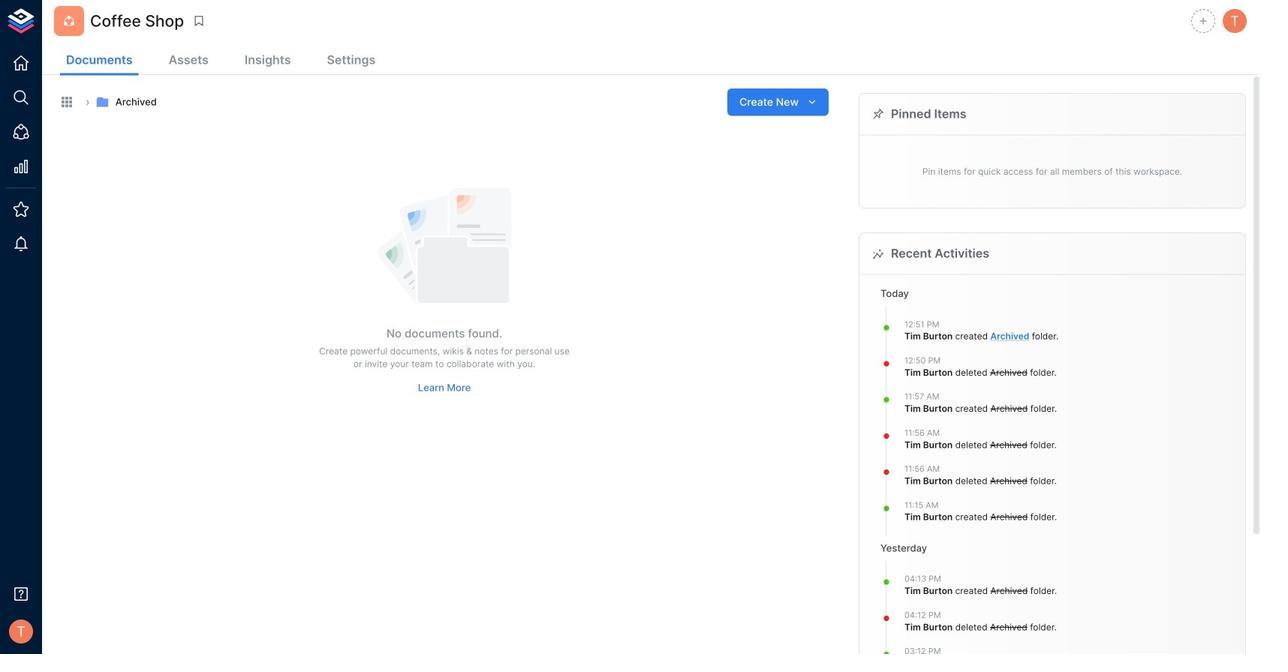 Task type: vqa. For each thing, say whether or not it's contained in the screenshot.
fourth help image from the bottom of the page
no



Task type: describe. For each thing, give the bounding box(es) containing it.
bookmark image
[[192, 14, 206, 28]]



